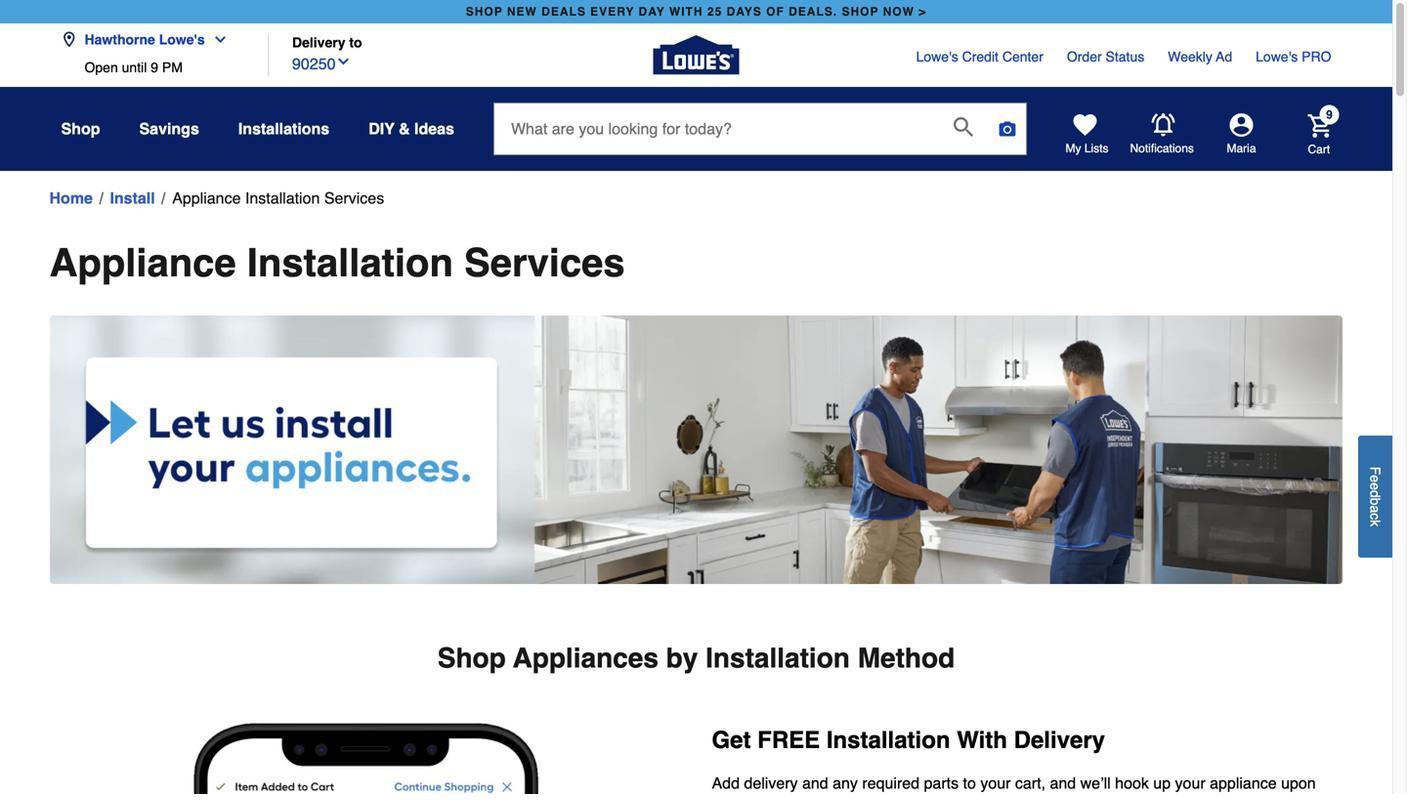 Task type: locate. For each thing, give the bounding box(es) containing it.
lowe's credit center link
[[917, 47, 1044, 66]]

maria button
[[1195, 113, 1289, 156]]

weekly ad
[[1168, 49, 1233, 65]]

appliance installation services
[[172, 189, 384, 207], [49, 240, 625, 285]]

0 vertical spatial delivery
[[292, 35, 346, 50]]

ad
[[1216, 49, 1233, 65]]

1 shop from the left
[[466, 5, 503, 19]]

1 horizontal spatial shop
[[438, 643, 506, 674]]

1 horizontal spatial shop
[[842, 5, 879, 19]]

shop left now at the top right of the page
[[842, 5, 879, 19]]

pro
[[1302, 49, 1332, 65]]

add
[[712, 774, 740, 793]]

shop
[[466, 5, 503, 19], [842, 5, 879, 19]]

install link
[[110, 187, 155, 210]]

and left 'we'll' at the right
[[1050, 774, 1076, 793]]

appliance
[[172, 189, 241, 207], [49, 240, 236, 285]]

e up d
[[1368, 475, 1384, 483]]

1 vertical spatial to
[[963, 774, 976, 793]]

lowe's credit center
[[917, 49, 1044, 65]]

e
[[1368, 475, 1384, 483], [1368, 483, 1384, 490]]

25
[[708, 5, 723, 19]]

by
[[666, 643, 698, 674]]

90250
[[292, 55, 336, 73]]

>
[[919, 5, 927, 19]]

1 horizontal spatial chevron down image
[[336, 54, 351, 69]]

None search field
[[494, 103, 1027, 173]]

appliance installation services down installations button
[[172, 189, 384, 207]]

let us install your appliances. image
[[49, 316, 1344, 584]]

0 vertical spatial chevron down image
[[205, 32, 228, 47]]

1 vertical spatial 9
[[1327, 108, 1333, 122]]

deals
[[542, 5, 586, 19]]

lowe's
[[159, 32, 205, 47], [917, 49, 959, 65], [1256, 49, 1298, 65]]

hook
[[1116, 774, 1149, 793]]

0 horizontal spatial shop
[[466, 5, 503, 19]]

until
[[122, 60, 147, 75]]

chevron down image
[[205, 32, 228, 47], [336, 54, 351, 69]]

0 horizontal spatial services
[[324, 189, 384, 207]]

1 horizontal spatial services
[[464, 240, 625, 285]]

1 your from the left
[[981, 774, 1011, 793]]

2 horizontal spatial lowe's
[[1256, 49, 1298, 65]]

shop
[[61, 120, 100, 138], [438, 643, 506, 674]]

days
[[727, 5, 762, 19]]

of
[[767, 5, 785, 19]]

9
[[151, 60, 158, 75], [1327, 108, 1333, 122]]

services
[[324, 189, 384, 207], [464, 240, 625, 285]]

0 vertical spatial shop
[[61, 120, 100, 138]]

2 and from the left
[[1050, 774, 1076, 793]]

delivery up the '90250' button
[[292, 35, 346, 50]]

0 horizontal spatial chevron down image
[[205, 32, 228, 47]]

lowe's inside lowe's pro link
[[1256, 49, 1298, 65]]

delivery to
[[292, 35, 362, 50]]

d
[[1368, 490, 1384, 498]]

installations
[[238, 120, 330, 138]]

lowe's up pm
[[159, 32, 205, 47]]

0 horizontal spatial shop
[[61, 120, 100, 138]]

f e e d b a c k
[[1368, 467, 1384, 527]]

1 e from the top
[[1368, 475, 1384, 483]]

installation down appliance installation services link
[[247, 240, 453, 285]]

0 horizontal spatial lowe's
[[159, 32, 205, 47]]

1 vertical spatial delivery
[[1014, 727, 1106, 754]]

0 horizontal spatial 9
[[151, 60, 158, 75]]

method
[[858, 643, 955, 674]]

1 vertical spatial chevron down image
[[336, 54, 351, 69]]

lists
[[1085, 142, 1109, 155]]

9 left pm
[[151, 60, 158, 75]]

shop left new
[[466, 5, 503, 19]]

your right up
[[1176, 774, 1206, 793]]

1 and from the left
[[803, 774, 829, 793]]

installation up free
[[706, 643, 850, 674]]

9 up cart
[[1327, 108, 1333, 122]]

a phone screen with delivery added and free installation included messages. image
[[53, 709, 681, 795]]

0 vertical spatial to
[[349, 35, 362, 50]]

ideas
[[415, 120, 455, 138]]

order status link
[[1067, 47, 1145, 66]]

appliances
[[513, 643, 659, 674]]

appliance down install link at the left of page
[[49, 240, 236, 285]]

required
[[863, 774, 920, 793]]

1 horizontal spatial to
[[963, 774, 976, 793]]

1 horizontal spatial your
[[1176, 774, 1206, 793]]

weekly
[[1168, 49, 1213, 65]]

appliance right "install"
[[172, 189, 241, 207]]

your
[[981, 774, 1011, 793], [1176, 774, 1206, 793]]

0 vertical spatial appliance
[[172, 189, 241, 207]]

diy & ideas
[[369, 120, 455, 138]]

savings button
[[139, 111, 199, 147]]

0 vertical spatial services
[[324, 189, 384, 207]]

shop new deals every day with 25 days of deals. shop now > link
[[462, 0, 931, 23]]

e up b
[[1368, 483, 1384, 490]]

delivery up cart,
[[1014, 727, 1106, 754]]

appliance installation services link
[[172, 187, 384, 210]]

appliance installation services down appliance installation services link
[[49, 240, 625, 285]]

0 horizontal spatial and
[[803, 774, 829, 793]]

1 vertical spatial appliance
[[49, 240, 236, 285]]

shop appliances by installation method
[[438, 643, 955, 674]]

to
[[349, 35, 362, 50], [963, 774, 976, 793]]

installation
[[245, 189, 320, 207], [247, 240, 453, 285], [706, 643, 850, 674], [827, 727, 951, 754]]

any
[[833, 774, 858, 793]]

0 horizontal spatial your
[[981, 774, 1011, 793]]

order status
[[1067, 49, 1145, 65]]

new
[[507, 5, 537, 19]]

lowe's left pro
[[1256, 49, 1298, 65]]

lowe's inside lowe's credit center 'link'
[[917, 49, 959, 65]]

every
[[591, 5, 635, 19]]

notifications
[[1131, 142, 1194, 155]]

c
[[1368, 513, 1384, 520]]

to inside add delivery and any required parts to your cart, and we'll hook up your appliance upon
[[963, 774, 976, 793]]

shop button
[[61, 111, 100, 147]]

lowe's for lowe's credit center
[[917, 49, 959, 65]]

and
[[803, 774, 829, 793], [1050, 774, 1076, 793]]

delivery
[[292, 35, 346, 50], [1014, 727, 1106, 754]]

to up the '90250' button
[[349, 35, 362, 50]]

and left any
[[803, 774, 829, 793]]

1 horizontal spatial lowe's
[[917, 49, 959, 65]]

upon
[[1282, 774, 1316, 793]]

2 shop from the left
[[842, 5, 879, 19]]

to right parts
[[963, 774, 976, 793]]

lowe's home improvement notification center image
[[1152, 113, 1175, 137]]

delivery
[[744, 774, 798, 793]]

f e e d b a c k button
[[1359, 436, 1393, 558]]

shop for shop
[[61, 120, 100, 138]]

f
[[1368, 467, 1384, 475]]

1 horizontal spatial and
[[1050, 774, 1076, 793]]

cart
[[1308, 142, 1331, 156]]

lowe's left "credit"
[[917, 49, 959, 65]]

savings
[[139, 120, 199, 138]]

get free installation with delivery
[[712, 727, 1106, 754]]

your left cart,
[[981, 774, 1011, 793]]

1 vertical spatial shop
[[438, 643, 506, 674]]

lowe's pro
[[1256, 49, 1332, 65]]



Task type: describe. For each thing, give the bounding box(es) containing it.
my lists
[[1066, 142, 1109, 155]]

my
[[1066, 142, 1082, 155]]

0 vertical spatial appliance installation services
[[172, 189, 384, 207]]

hawthorne
[[85, 32, 155, 47]]

search image
[[954, 117, 974, 137]]

day
[[639, 5, 665, 19]]

pm
[[162, 60, 183, 75]]

0 horizontal spatial to
[[349, 35, 362, 50]]

with
[[957, 727, 1008, 754]]

shop for shop appliances by installation method
[[438, 643, 506, 674]]

credit
[[962, 49, 999, 65]]

maria
[[1227, 142, 1257, 155]]

with
[[670, 5, 703, 19]]

hawthorne lowe's button
[[61, 20, 236, 60]]

&
[[399, 120, 410, 138]]

0 horizontal spatial delivery
[[292, 35, 346, 50]]

90250 button
[[292, 50, 351, 76]]

appliance
[[1210, 774, 1277, 793]]

center
[[1003, 49, 1044, 65]]

get
[[712, 727, 751, 754]]

deals.
[[789, 5, 838, 19]]

status
[[1106, 49, 1145, 65]]

chevron down image inside the '90250' button
[[336, 54, 351, 69]]

k
[[1368, 520, 1384, 527]]

home link
[[49, 187, 93, 210]]

lowe's inside "hawthorne lowe's" button
[[159, 32, 205, 47]]

lowe's for lowe's pro
[[1256, 49, 1298, 65]]

up
[[1154, 774, 1171, 793]]

open until 9 pm
[[85, 60, 183, 75]]

2 e from the top
[[1368, 483, 1384, 490]]

1 horizontal spatial delivery
[[1014, 727, 1106, 754]]

we'll
[[1081, 774, 1111, 793]]

lowe's home improvement logo image
[[653, 12, 740, 98]]

weekly ad link
[[1168, 47, 1233, 66]]

Search Query text field
[[495, 104, 938, 154]]

a
[[1368, 506, 1384, 513]]

install
[[110, 189, 155, 207]]

2 your from the left
[[1176, 774, 1206, 793]]

free
[[758, 727, 820, 754]]

location image
[[61, 32, 77, 47]]

lowe's home improvement lists image
[[1074, 113, 1097, 137]]

now
[[883, 5, 915, 19]]

lowe's pro link
[[1256, 47, 1332, 66]]

order
[[1067, 49, 1102, 65]]

installation down installations button
[[245, 189, 320, 207]]

shop new deals every day with 25 days of deals. shop now >
[[466, 5, 927, 19]]

parts
[[924, 774, 959, 793]]

1 vertical spatial services
[[464, 240, 625, 285]]

add delivery and any required parts to your cart, and we'll hook up your appliance upon
[[712, 774, 1316, 795]]

my lists link
[[1066, 113, 1109, 156]]

diy & ideas button
[[369, 111, 455, 147]]

cart,
[[1016, 774, 1046, 793]]

0 vertical spatial 9
[[151, 60, 158, 75]]

diy
[[369, 120, 395, 138]]

camera image
[[998, 119, 1018, 139]]

home
[[49, 189, 93, 207]]

chevron down image inside "hawthorne lowe's" button
[[205, 32, 228, 47]]

lowe's home improvement cart image
[[1308, 114, 1332, 138]]

open
[[85, 60, 118, 75]]

b
[[1368, 498, 1384, 506]]

1 vertical spatial appliance installation services
[[49, 240, 625, 285]]

installations button
[[238, 111, 330, 147]]

installation up required
[[827, 727, 951, 754]]

hawthorne lowe's
[[85, 32, 205, 47]]

1 horizontal spatial 9
[[1327, 108, 1333, 122]]



Task type: vqa. For each thing, say whether or not it's contained in the screenshot.
second SHOP from the right
yes



